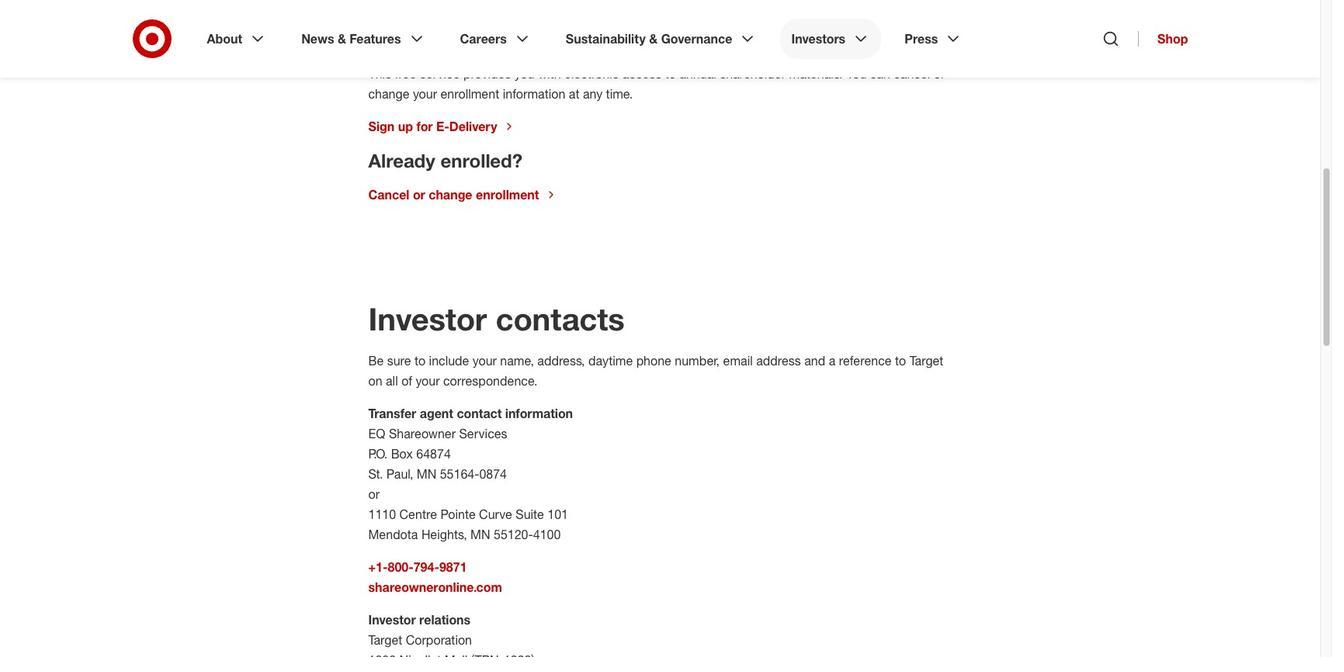 Task type: describe. For each thing, give the bounding box(es) containing it.
information inside this free service provides you with electronic access to annual shareholder materials. you can cancel or change your enrollment information at any time.
[[503, 86, 566, 102]]

up for e-
[[398, 119, 413, 134]]

sure
[[387, 353, 411, 369]]

time.
[[606, 86, 633, 102]]

800-
[[388, 560, 414, 575]]

or for transfer agent contact information eq shareowner services p.o. box 64874 st. paul, mn 55164-0874 or 1110 centre pointe curve suite 101 mendota heights, mn 55120-4100
[[368, 487, 380, 502]]

64874
[[416, 446, 451, 462]]

1 horizontal spatial or
[[413, 187, 425, 203]]

shareholder
[[720, 66, 786, 81]]

about link
[[196, 19, 278, 59]]

change inside this free service provides you with electronic access to annual shareholder materials. you can cancel or change your enrollment information at any time.
[[368, 86, 409, 102]]

governance
[[661, 31, 732, 47]]

4100
[[533, 527, 561, 543]]

up for e-
[[413, 28, 435, 51]]

sustainability
[[566, 31, 646, 47]]

contacts
[[496, 300, 625, 338]]

access
[[622, 66, 662, 81]]

investor contacts
[[368, 300, 625, 338]]

number,
[[675, 353, 720, 369]]

+1-
[[368, 560, 388, 575]]

already
[[368, 149, 435, 172]]

eq
[[368, 426, 385, 442]]

contact
[[457, 406, 502, 422]]

1 horizontal spatial mn
[[471, 527, 490, 543]]

news & features link
[[290, 19, 437, 59]]

cancel
[[894, 66, 930, 81]]

sign for sign up for e-delivery
[[368, 119, 395, 134]]

0 horizontal spatial to
[[415, 353, 426, 369]]

be
[[368, 353, 384, 369]]

information inside transfer agent contact information eq shareowner services p.o. box 64874 st. paul, mn 55164-0874 or 1110 centre pointe curve suite 101 mendota heights, mn 55120-4100
[[505, 406, 573, 422]]

mendota
[[368, 527, 418, 543]]

enrolled?
[[440, 149, 523, 172]]

sign up for e-delivery
[[368, 119, 497, 134]]

cancel
[[368, 187, 410, 203]]

curve
[[479, 507, 512, 522]]

a
[[829, 353, 836, 369]]

all
[[386, 373, 398, 389]]

pointe
[[441, 507, 476, 522]]

this
[[368, 66, 391, 81]]

2 vertical spatial your
[[416, 373, 440, 389]]

shareowneronline.com
[[368, 580, 502, 595]]

this free service provides you with electronic access to annual shareholder materials. you can cancel or change your enrollment information at any time.
[[368, 66, 945, 102]]

reference
[[839, 353, 892, 369]]

for for e-
[[416, 119, 433, 134]]

address,
[[538, 353, 585, 369]]

careers
[[460, 31, 507, 47]]

55164-
[[440, 467, 479, 482]]

+1-800-794-9871 link
[[368, 560, 467, 575]]

annual
[[680, 66, 716, 81]]

of
[[401, 373, 412, 389]]

for for e-
[[441, 28, 465, 51]]

be sure to include your name, address, daytime phone number, email address and a reference to target on all of your correspondence.
[[368, 353, 944, 389]]

any
[[583, 86, 603, 102]]

enrollment inside this free service provides you with electronic access to annual shareholder materials. you can cancel or change your enrollment information at any time.
[[441, 86, 499, 102]]

target inside investor relations target corporation
[[368, 633, 402, 648]]

you
[[515, 66, 535, 81]]

correspondence.
[[443, 373, 538, 389]]

9871
[[439, 560, 467, 575]]

agent
[[420, 406, 453, 422]]

can
[[870, 66, 890, 81]]

investor for investor contacts
[[368, 300, 487, 338]]

sustainability & governance link
[[555, 19, 768, 59]]

suite
[[516, 507, 544, 522]]

shop
[[1158, 31, 1188, 47]]

paul,
[[387, 467, 413, 482]]

about
[[207, 31, 242, 47]]

provides
[[463, 66, 511, 81]]

at
[[569, 86, 580, 102]]

electronic
[[564, 66, 619, 81]]

transfer agent contact information eq shareowner services p.o. box 64874 st. paul, mn 55164-0874 or 1110 centre pointe curve suite 101 mendota heights, mn 55120-4100
[[368, 406, 573, 543]]

investor relations target corporation
[[368, 613, 472, 648]]

already enrolled?
[[368, 149, 523, 172]]

cancel or change enrollment
[[368, 187, 539, 203]]

corporation
[[406, 633, 472, 648]]

news & features
[[301, 31, 401, 47]]

with
[[538, 66, 561, 81]]

st.
[[368, 467, 383, 482]]



Task type: locate. For each thing, give the bounding box(es) containing it.
1 sign from the top
[[368, 28, 408, 51]]

heights,
[[421, 527, 467, 543]]

free
[[395, 66, 416, 81]]

1 vertical spatial sign
[[368, 119, 395, 134]]

0 vertical spatial target
[[910, 353, 944, 369]]

1 vertical spatial mn
[[471, 527, 490, 543]]

0 horizontal spatial &
[[338, 31, 346, 47]]

investors link
[[781, 19, 881, 59]]

centre
[[399, 507, 437, 522]]

delivery
[[449, 119, 497, 134]]

investor for investor relations target corporation
[[368, 613, 416, 628]]

sign up for e-delivery link
[[368, 119, 516, 134]]

0 vertical spatial mn
[[417, 467, 437, 482]]

to right reference
[[895, 353, 906, 369]]

investor inside investor relations target corporation
[[368, 613, 416, 628]]

1 horizontal spatial to
[[665, 66, 676, 81]]

for
[[441, 28, 465, 51], [416, 119, 433, 134]]

or right the cancel
[[413, 187, 425, 203]]

to inside this free service provides you with electronic access to annual shareholder materials. you can cancel or change your enrollment information at any time.
[[665, 66, 676, 81]]

1 vertical spatial investor
[[368, 613, 416, 628]]

&
[[338, 31, 346, 47], [649, 31, 658, 47]]

1 horizontal spatial for
[[441, 28, 465, 51]]

0 horizontal spatial or
[[368, 487, 380, 502]]

up
[[413, 28, 435, 51], [398, 119, 413, 134]]

include
[[429, 353, 469, 369]]

1 vertical spatial change
[[429, 187, 472, 203]]

email
[[723, 353, 753, 369]]

press
[[905, 31, 938, 47]]

1 vertical spatial or
[[413, 187, 425, 203]]

or inside transfer agent contact information eq shareowner services p.o. box 64874 st. paul, mn 55164-0874 or 1110 centre pointe curve suite 101 mendota heights, mn 55120-4100
[[368, 487, 380, 502]]

features
[[350, 31, 401, 47]]

0 vertical spatial sign
[[368, 28, 408, 51]]

transfer
[[368, 406, 416, 422]]

2 & from the left
[[649, 31, 658, 47]]

0 vertical spatial up
[[413, 28, 435, 51]]

mn
[[417, 467, 437, 482], [471, 527, 490, 543]]

0 vertical spatial or
[[934, 66, 945, 81]]

change down this
[[368, 86, 409, 102]]

0874
[[479, 467, 507, 482]]

& right news
[[338, 31, 346, 47]]

enrollment
[[441, 86, 499, 102], [476, 187, 539, 203]]

e-
[[436, 119, 449, 134]]

news
[[301, 31, 334, 47]]

sign for sign up for e-delivery
[[368, 28, 408, 51]]

materials.
[[789, 66, 843, 81]]

your
[[413, 86, 437, 102], [473, 353, 497, 369], [416, 373, 440, 389]]

0 vertical spatial information
[[503, 86, 566, 102]]

2 horizontal spatial to
[[895, 353, 906, 369]]

investor up corporation
[[368, 613, 416, 628]]

your inside this free service provides you with electronic access to annual shareholder materials. you can cancel or change your enrollment information at any time.
[[413, 86, 437, 102]]

1 vertical spatial target
[[368, 633, 402, 648]]

up up service
[[413, 28, 435, 51]]

sign up for e-delivery
[[368, 28, 558, 51]]

to left annual
[[665, 66, 676, 81]]

2 sign from the top
[[368, 119, 395, 134]]

cancel or change enrollment link
[[368, 187, 558, 203]]

on
[[368, 373, 382, 389]]

you
[[846, 66, 867, 81]]

for left the e-
[[416, 119, 433, 134]]

sign up already on the top left of page
[[368, 119, 395, 134]]

target left corporation
[[368, 633, 402, 648]]

sign up this
[[368, 28, 408, 51]]

services
[[459, 426, 507, 442]]

& for news
[[338, 31, 346, 47]]

or down st.
[[368, 487, 380, 502]]

relations
[[419, 613, 471, 628]]

enrollment down provides in the left of the page
[[441, 86, 499, 102]]

1110
[[368, 507, 396, 522]]

0 horizontal spatial for
[[416, 119, 433, 134]]

0 vertical spatial for
[[441, 28, 465, 51]]

0 vertical spatial enrollment
[[441, 86, 499, 102]]

shop link
[[1138, 31, 1188, 47]]

1 horizontal spatial change
[[429, 187, 472, 203]]

press link
[[894, 19, 974, 59]]

your right of
[[416, 373, 440, 389]]

1 horizontal spatial target
[[910, 353, 944, 369]]

e-
[[470, 28, 489, 51]]

shareowneronline.com link
[[368, 580, 502, 595]]

and
[[804, 353, 825, 369]]

box
[[391, 446, 413, 462]]

55120-
[[494, 527, 533, 543]]

information down you
[[503, 86, 566, 102]]

investor up include
[[368, 300, 487, 338]]

name,
[[500, 353, 534, 369]]

1 vertical spatial information
[[505, 406, 573, 422]]

investors
[[791, 31, 846, 47]]

& for sustainability
[[649, 31, 658, 47]]

1 horizontal spatial &
[[649, 31, 658, 47]]

1 vertical spatial your
[[473, 353, 497, 369]]

or right cancel
[[934, 66, 945, 81]]

1 vertical spatial for
[[416, 119, 433, 134]]

shareowner
[[389, 426, 456, 442]]

0 vertical spatial your
[[413, 86, 437, 102]]

your up 'correspondence.'
[[473, 353, 497, 369]]

0 vertical spatial change
[[368, 86, 409, 102]]

address
[[756, 353, 801, 369]]

or for this free service provides you with electronic access to annual shareholder materials. you can cancel or change your enrollment information at any time.
[[934, 66, 945, 81]]

careers link
[[449, 19, 543, 59]]

& inside "link"
[[649, 31, 658, 47]]

change
[[368, 86, 409, 102], [429, 187, 472, 203]]

phone
[[636, 353, 671, 369]]

2 vertical spatial or
[[368, 487, 380, 502]]

change down already enrolled?
[[429, 187, 472, 203]]

& up access
[[649, 31, 658, 47]]

1 vertical spatial up
[[398, 119, 413, 134]]

to right sure
[[415, 353, 426, 369]]

information down name,
[[505, 406, 573, 422]]

sustainability & governance
[[566, 31, 732, 47]]

target inside be sure to include your name, address, daytime phone number, email address and a reference to target on all of your correspondence.
[[910, 353, 944, 369]]

for left 'e-'
[[441, 28, 465, 51]]

0 horizontal spatial change
[[368, 86, 409, 102]]

up up already on the top left of page
[[398, 119, 413, 134]]

+1-800-794-9871 shareowneronline.com
[[368, 560, 502, 595]]

2 horizontal spatial or
[[934, 66, 945, 81]]

p.o.
[[368, 446, 388, 462]]

0 vertical spatial investor
[[368, 300, 487, 338]]

1 investor from the top
[[368, 300, 487, 338]]

0 horizontal spatial mn
[[417, 467, 437, 482]]

target right reference
[[910, 353, 944, 369]]

mn down 64874
[[417, 467, 437, 482]]

daytime
[[588, 353, 633, 369]]

investor
[[368, 300, 487, 338], [368, 613, 416, 628]]

2 investor from the top
[[368, 613, 416, 628]]

101
[[548, 507, 568, 522]]

mn down curve
[[471, 527, 490, 543]]

1 vertical spatial enrollment
[[476, 187, 539, 203]]

service
[[420, 66, 460, 81]]

enrollment down enrolled?
[[476, 187, 539, 203]]

to
[[665, 66, 676, 81], [415, 353, 426, 369], [895, 353, 906, 369]]

or inside this free service provides you with electronic access to annual shareholder materials. you can cancel or change your enrollment information at any time.
[[934, 66, 945, 81]]

0 horizontal spatial target
[[368, 633, 402, 648]]

or
[[934, 66, 945, 81], [413, 187, 425, 203], [368, 487, 380, 502]]

your down service
[[413, 86, 437, 102]]

794-
[[414, 560, 439, 575]]

delivery
[[489, 28, 558, 51]]

1 & from the left
[[338, 31, 346, 47]]



Task type: vqa. For each thing, say whether or not it's contained in the screenshot.
first & from the right
yes



